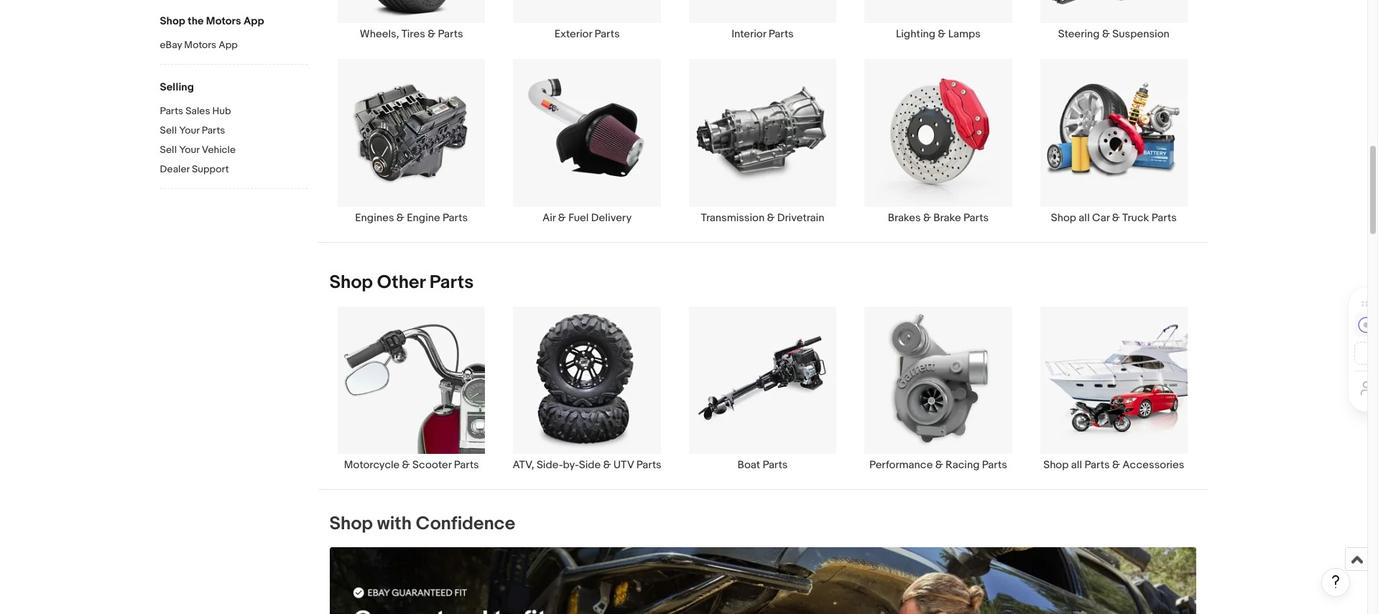 Task type: locate. For each thing, give the bounding box(es) containing it.
ebay motors app link
[[160, 39, 307, 52]]

shop with confidence
[[330, 513, 516, 536]]

parts right tires at the left
[[438, 28, 463, 41]]

parts right utv
[[637, 459, 662, 472]]

app up ebay motors app link
[[244, 14, 264, 28]]

1 your from the top
[[179, 124, 200, 137]]

parts right boat
[[763, 459, 788, 472]]

all inside shop all parts & accessories link
[[1072, 459, 1083, 472]]

& left drivetrain
[[768, 211, 775, 225]]

0 vertical spatial app
[[244, 14, 264, 28]]

all inside shop all car & truck parts link
[[1079, 211, 1091, 225]]

1 vertical spatial motors
[[184, 39, 217, 51]]

shop all parts & accessories link
[[1027, 306, 1202, 472]]

confidence
[[416, 513, 516, 536]]

1 vertical spatial app
[[219, 39, 238, 51]]

brake
[[934, 211, 962, 225]]

your up dealer
[[179, 144, 200, 156]]

exterior parts
[[555, 28, 620, 41]]

all for car
[[1079, 211, 1091, 225]]

performance & racing parts
[[870, 459, 1008, 472]]

parts inside the wheels, tires & parts link
[[438, 28, 463, 41]]

sell
[[160, 124, 177, 137], [160, 144, 177, 156]]

& left the brake
[[924, 211, 932, 225]]

1 vertical spatial all
[[1072, 459, 1083, 472]]

motors down "the"
[[184, 39, 217, 51]]

app down shop the motors app
[[219, 39, 238, 51]]

air & fuel delivery link
[[500, 59, 675, 225]]

shop for shop other parts
[[330, 272, 373, 294]]

shop the motors app
[[160, 14, 264, 28]]

by-
[[563, 459, 579, 472]]

air & fuel delivery
[[543, 211, 632, 225]]

engine
[[407, 211, 440, 225]]

0 vertical spatial sell
[[160, 124, 177, 137]]

atv, side-by-side & utv parts
[[513, 459, 662, 472]]

racing
[[946, 459, 980, 472]]

shop
[[160, 14, 185, 28], [1052, 211, 1077, 225], [330, 272, 373, 294], [1044, 459, 1069, 472], [330, 513, 373, 536]]

atv,
[[513, 459, 535, 472]]

shop other parts
[[330, 272, 474, 294]]

hub
[[213, 105, 231, 117]]

motors
[[206, 14, 241, 28], [184, 39, 217, 51]]

your down sales on the left of the page
[[179, 124, 200, 137]]

& right car
[[1113, 211, 1121, 225]]

& left scooter
[[402, 459, 410, 472]]

tires
[[402, 28, 426, 41]]

lighting & lamps link
[[851, 0, 1027, 41]]

& right air
[[559, 211, 566, 225]]

parts right exterior
[[595, 28, 620, 41]]

fuel
[[569, 211, 589, 225]]

& left utv
[[604, 459, 611, 472]]

performance
[[870, 459, 933, 472]]

parts inside atv, side-by-side & utv parts link
[[637, 459, 662, 472]]

1 vertical spatial your
[[179, 144, 200, 156]]

parts down selling
[[160, 105, 183, 117]]

parts right interior
[[769, 28, 794, 41]]

shop for shop the motors app
[[160, 14, 185, 28]]

1 horizontal spatial app
[[244, 14, 264, 28]]

& left accessories
[[1113, 459, 1121, 472]]

& left lamps
[[939, 28, 946, 41]]

app
[[244, 14, 264, 28], [219, 39, 238, 51]]

lighting
[[897, 28, 936, 41]]

dealer support link
[[160, 163, 307, 177]]

all
[[1079, 211, 1091, 225], [1072, 459, 1083, 472]]

engines & engine parts link
[[324, 59, 500, 225]]

0 vertical spatial your
[[179, 124, 200, 137]]

parts right truck
[[1152, 211, 1178, 225]]

accessories
[[1123, 459, 1185, 472]]

steering & suspension
[[1059, 28, 1170, 41]]

2 your from the top
[[179, 144, 200, 156]]

parts right scooter
[[454, 459, 479, 472]]

wheels, tires & parts
[[360, 28, 463, 41]]

your
[[179, 124, 200, 137], [179, 144, 200, 156]]

0 vertical spatial all
[[1079, 211, 1091, 225]]

parts inside boat parts link
[[763, 459, 788, 472]]

None text field
[[330, 548, 1197, 615]]

shop for shop all parts & accessories
[[1044, 459, 1069, 472]]

car
[[1093, 211, 1110, 225]]

parts right racing
[[983, 459, 1008, 472]]

the
[[188, 14, 204, 28]]

transmission
[[701, 211, 765, 225]]

parts inside shop all car & truck parts link
[[1152, 211, 1178, 225]]

& right tires at the left
[[428, 28, 436, 41]]

steering
[[1059, 28, 1100, 41]]

shop all car & truck parts
[[1052, 211, 1178, 225]]

parts right "engine"
[[443, 211, 468, 225]]

1 vertical spatial sell
[[160, 144, 177, 156]]

transmission & drivetrain link
[[675, 59, 851, 225]]

air
[[543, 211, 556, 225]]

parts left accessories
[[1085, 459, 1111, 472]]

brakes & brake parts
[[888, 211, 989, 225]]

exterior
[[555, 28, 592, 41]]

parts
[[438, 28, 463, 41], [595, 28, 620, 41], [769, 28, 794, 41], [160, 105, 183, 117], [202, 124, 225, 137], [443, 211, 468, 225], [964, 211, 989, 225], [1152, 211, 1178, 225], [430, 272, 474, 294], [454, 459, 479, 472], [637, 459, 662, 472], [763, 459, 788, 472], [983, 459, 1008, 472], [1085, 459, 1111, 472]]

lighting & lamps
[[897, 28, 981, 41]]

brakes & brake parts link
[[851, 59, 1027, 225]]

&
[[428, 28, 436, 41], [939, 28, 946, 41], [1103, 28, 1111, 41], [397, 211, 405, 225], [559, 211, 566, 225], [768, 211, 775, 225], [924, 211, 932, 225], [1113, 211, 1121, 225], [402, 459, 410, 472], [604, 459, 611, 472], [936, 459, 944, 472], [1113, 459, 1121, 472]]

2 sell from the top
[[160, 144, 177, 156]]

engines
[[355, 211, 394, 225]]

atv, side-by-side & utv parts link
[[500, 306, 675, 472]]

& left "engine"
[[397, 211, 405, 225]]

parts right the brake
[[964, 211, 989, 225]]

help, opens dialogs image
[[1329, 575, 1344, 590]]

parts inside motorcycle & scooter parts link
[[454, 459, 479, 472]]

boat parts
[[738, 459, 788, 472]]

drivetrain
[[778, 211, 825, 225]]

motors up ebay motors app link
[[206, 14, 241, 28]]



Task type: vqa. For each thing, say whether or not it's contained in the screenshot.
"ATV, Side-by-Side & UTV Parts" link
yes



Task type: describe. For each thing, give the bounding box(es) containing it.
all for parts
[[1072, 459, 1083, 472]]

ebay motors app
[[160, 39, 238, 51]]

boat parts link
[[675, 306, 851, 472]]

& right steering
[[1103, 28, 1111, 41]]

parts inside exterior parts 'link'
[[595, 28, 620, 41]]

transmission & drivetrain
[[701, 211, 825, 225]]

other
[[377, 272, 426, 294]]

parts sales hub sell your parts sell your vehicle dealer support
[[160, 105, 236, 175]]

dealer
[[160, 163, 190, 175]]

guaranteed to fit your ride, every time image
[[330, 548, 1197, 615]]

wheels,
[[360, 28, 399, 41]]

truck
[[1123, 211, 1150, 225]]

side-
[[537, 459, 563, 472]]

with
[[377, 513, 412, 536]]

parts right other
[[430, 272, 474, 294]]

support
[[192, 163, 229, 175]]

sales
[[186, 105, 210, 117]]

motors inside ebay motors app link
[[184, 39, 217, 51]]

suspension
[[1113, 28, 1170, 41]]

parts inside interior parts link
[[769, 28, 794, 41]]

lamps
[[949, 28, 981, 41]]

shop all parts & accessories
[[1044, 459, 1185, 472]]

shop for shop all car & truck parts
[[1052, 211, 1077, 225]]

motorcycle
[[344, 459, 400, 472]]

motorcycle & scooter parts
[[344, 459, 479, 472]]

sell your vehicle link
[[160, 144, 307, 157]]

& inside "link"
[[397, 211, 405, 225]]

parts inside performance & racing parts link
[[983, 459, 1008, 472]]

motorcycle & scooter parts link
[[324, 306, 500, 472]]

parts up vehicle
[[202, 124, 225, 137]]

& left racing
[[936, 459, 944, 472]]

brakes
[[888, 211, 921, 225]]

side
[[579, 459, 601, 472]]

parts inside shop all parts & accessories link
[[1085, 459, 1111, 472]]

selling
[[160, 81, 194, 94]]

scooter
[[413, 459, 452, 472]]

1 sell from the top
[[160, 124, 177, 137]]

ebay
[[160, 39, 182, 51]]

wheels, tires & parts link
[[324, 0, 500, 41]]

boat
[[738, 459, 761, 472]]

interior parts
[[732, 28, 794, 41]]

parts sales hub link
[[160, 105, 307, 119]]

interior parts link
[[675, 0, 851, 41]]

shop all car & truck parts link
[[1027, 59, 1202, 225]]

interior
[[732, 28, 767, 41]]

parts inside 'engines & engine parts' "link"
[[443, 211, 468, 225]]

steering & suspension link
[[1027, 0, 1202, 41]]

0 vertical spatial motors
[[206, 14, 241, 28]]

performance & racing parts link
[[851, 306, 1027, 472]]

sell your parts link
[[160, 124, 307, 138]]

0 horizontal spatial app
[[219, 39, 238, 51]]

exterior parts link
[[500, 0, 675, 41]]

shop for shop with confidence
[[330, 513, 373, 536]]

parts inside brakes & brake parts link
[[964, 211, 989, 225]]

engines & engine parts
[[355, 211, 468, 225]]

utv
[[614, 459, 634, 472]]

delivery
[[591, 211, 632, 225]]

vehicle
[[202, 144, 236, 156]]



